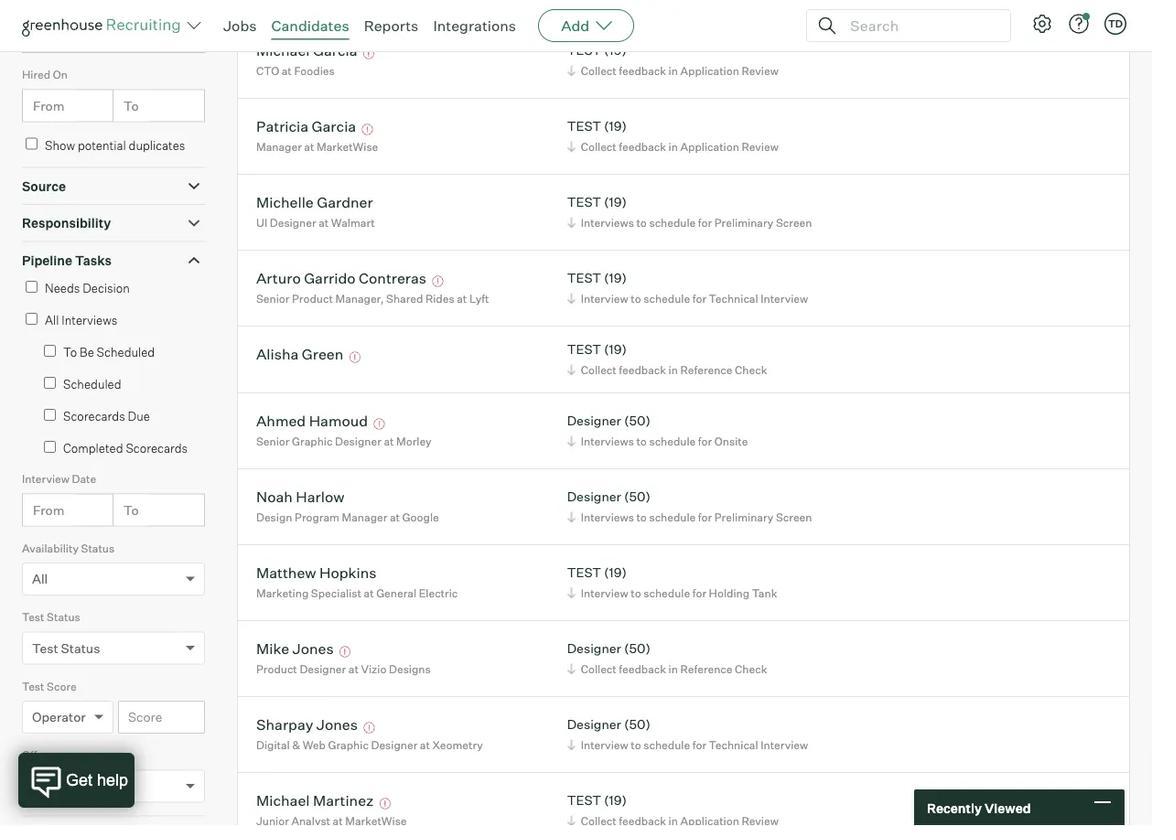 Task type: vqa. For each thing, say whether or not it's contained in the screenshot.
Source Name
no



Task type: describe. For each thing, give the bounding box(es) containing it.
at inside noah harlow design program manager at google
[[390, 511, 400, 524]]

Show potential duplicates checkbox
[[26, 138, 38, 150]]

(50) for mike jones
[[624, 641, 651, 657]]

interviews for designer (50) interviews to schedule for preliminary screen
[[581, 511, 634, 524]]

to for test (19) interviews to schedule for preliminary screen
[[637, 216, 647, 230]]

hamoud
[[309, 412, 368, 430]]

garcia for patricia garcia
[[312, 117, 356, 135]]

arturo garrido contreras
[[256, 269, 427, 287]]

at inside the michelle gardner ui designer at walmart
[[319, 216, 329, 230]]

1 vertical spatial test status
[[32, 641, 100, 657]]

gardner
[[317, 193, 373, 211]]

test for test status
[[22, 611, 44, 625]]

rides
[[426, 292, 455, 306]]

1 in from the top
[[669, 64, 678, 78]]

web
[[303, 739, 326, 752]]

design
[[256, 511, 293, 524]]

(19) for interview to schedule for holding tank
[[604, 565, 627, 581]]

sharpay jones link
[[256, 716, 358, 737]]

recently viewed
[[928, 801, 1032, 817]]

designer inside the designer (50) interviews to schedule for preliminary screen
[[567, 489, 622, 505]]

alisha
[[256, 345, 299, 363]]

designer inside the michelle gardner ui designer at walmart
[[270, 216, 316, 230]]

ahmed
[[256, 412, 306, 430]]

integrations link
[[433, 16, 517, 35]]

michael martinez has been in application review for more than 5 days image
[[377, 799, 394, 810]]

hired on
[[22, 68, 68, 82]]

test (19) interviews to schedule for preliminary screen
[[567, 194, 813, 230]]

td button
[[1105, 13, 1127, 35]]

score
[[47, 680, 77, 694]]

schedule for test (19) interview to schedule for technical interview
[[644, 292, 691, 306]]

senior for ahmed hamoud
[[256, 435, 290, 448]]

holding
[[709, 587, 750, 600]]

screen for michelle gardner
[[776, 216, 813, 230]]

status for test status
[[47, 611, 80, 625]]

designer (50) collect feedback in reference check
[[567, 641, 768, 676]]

be
[[80, 345, 94, 360]]

jobs
[[223, 16, 257, 35]]

Score number field
[[118, 702, 205, 735]]

viewed
[[985, 801, 1032, 817]]

jobs link
[[223, 16, 257, 35]]

greenhouse recruiting image
[[22, 15, 187, 37]]

feedback for the collect feedback in reference check link for (19)
[[619, 363, 667, 377]]

td
[[1109, 17, 1124, 30]]

to for test (19) interview to schedule for technical interview
[[631, 292, 642, 306]]

test for interview to schedule for holding tank
[[567, 565, 602, 581]]

specialist
[[311, 587, 362, 600]]

test status element
[[22, 609, 205, 678]]

test for interviews to schedule for preliminary screen
[[567, 194, 602, 210]]

availability status element
[[22, 540, 205, 609]]

mike jones link
[[256, 640, 334, 661]]

cto
[[256, 64, 279, 78]]

tasks
[[75, 252, 112, 268]]

patricia garcia link
[[256, 117, 356, 138]]

from for interview
[[33, 502, 64, 518]]

To Be Scheduled checkbox
[[44, 345, 56, 357]]

check for (19)
[[735, 363, 768, 377]]

2 review from the top
[[742, 140, 779, 154]]

schedule for designer (50) interviews to schedule for preliminary screen
[[650, 511, 696, 524]]

0 vertical spatial manager
[[256, 140, 302, 154]]

reports
[[364, 16, 419, 35]]

test (19)
[[567, 793, 627, 809]]

michael garcia link
[[256, 41, 358, 62]]

senior graphic designer at morley
[[256, 435, 432, 448]]

1 test from the top
[[567, 42, 602, 58]]

cto at foodies
[[256, 64, 335, 78]]

for for designer (50) interviews to schedule for preliminary screen
[[699, 511, 713, 524]]

interviews for designer (50) interviews to schedule for onsite
[[581, 435, 634, 448]]

noah harlow design program manager at google
[[256, 488, 439, 524]]

0 vertical spatial scheduled
[[97, 345, 155, 360]]

walmart
[[331, 216, 375, 230]]

lyft
[[470, 292, 489, 306]]

interviews to schedule for onsite link
[[565, 433, 753, 450]]

green
[[302, 345, 344, 363]]

reports link
[[364, 16, 419, 35]]

contreras
[[359, 269, 427, 287]]

sharpay jones has been in technical interview for more than 14 days image
[[361, 723, 378, 734]]

hopkins
[[320, 564, 377, 582]]

all for offer
[[32, 779, 48, 795]]

Search text field
[[846, 12, 994, 39]]

matthew
[[256, 564, 316, 582]]

scorecards due
[[63, 410, 150, 424]]

patricia garcia has been in application review for more than 5 days image
[[360, 124, 376, 135]]

collect feedback in reference check link for (19)
[[565, 361, 772, 379]]

michael garcia
[[256, 41, 358, 59]]

schedule for test (19) interviews to schedule for preliminary screen
[[650, 216, 696, 230]]

Completed Scorecards checkbox
[[44, 442, 56, 453]]

marketwise
[[317, 140, 378, 154]]

general
[[377, 587, 417, 600]]

1 vertical spatial test
[[32, 641, 58, 657]]

electric
[[419, 587, 458, 600]]

morley
[[397, 435, 432, 448]]

(19) for interview to schedule for technical interview
[[604, 270, 627, 286]]

designer (50) interviews to schedule for onsite
[[567, 413, 749, 448]]

jones for sharpay jones
[[317, 716, 358, 734]]

needs
[[45, 281, 80, 296]]

hired
[[22, 68, 50, 82]]

duplicates
[[129, 138, 185, 153]]

7 test from the top
[[567, 793, 602, 809]]

alisha green has been in reference check for more than 10 days image
[[347, 352, 363, 363]]

collect feedback in reference check link for (50)
[[565, 661, 772, 678]]

for for test (19) interview to schedule for holding tank
[[693, 587, 707, 600]]

operator
[[32, 710, 86, 726]]

in for collect feedback in application review link associated with patricia garcia
[[669, 140, 678, 154]]

test for operator
[[22, 680, 44, 694]]

at down the mike jones has been in reference check for more than 10 days image
[[349, 663, 359, 676]]

to be scheduled
[[63, 345, 155, 360]]

Needs Decision checkbox
[[26, 281, 38, 293]]

senior for arturo garrido contreras
[[256, 292, 290, 306]]

interview to schedule for technical interview link for arturo garrido contreras
[[565, 290, 813, 307]]

test (19) interview to schedule for technical interview
[[567, 270, 809, 306]]

product designer at vizio designs
[[256, 663, 431, 676]]

candidates
[[272, 16, 349, 35]]

(19) for collect feedback in reference check
[[604, 342, 627, 358]]

preliminary for michelle gardner
[[715, 216, 774, 230]]

patricia garcia
[[256, 117, 356, 135]]

1 vertical spatial scorecards
[[126, 442, 188, 456]]

noah
[[256, 488, 293, 506]]

completed
[[63, 442, 123, 456]]

all for availability status
[[32, 572, 48, 588]]

0 vertical spatial all
[[45, 313, 59, 328]]

xeometry
[[433, 739, 483, 752]]

show potential duplicates
[[45, 138, 185, 153]]

Scheduled checkbox
[[44, 377, 56, 389]]

schedule for test (19) interview to schedule for holding tank
[[644, 587, 691, 600]]

ahmed hamoud
[[256, 412, 368, 430]]

at right cto
[[282, 64, 292, 78]]

ahmed hamoud link
[[256, 412, 368, 433]]

feedback for (50)'s the collect feedback in reference check link
[[619, 663, 667, 676]]

designer (50) interviews to schedule for preliminary screen
[[567, 489, 813, 524]]

senior product manager, shared rides at lyft
[[256, 292, 489, 306]]

alisha green link
[[256, 345, 344, 366]]

mike jones
[[256, 640, 334, 658]]

from for hired
[[33, 98, 64, 114]]

manager,
[[336, 292, 384, 306]]

michael garcia has been in application review for more than 5 days image
[[361, 48, 377, 59]]

to for designer (50) interview to schedule for technical interview
[[631, 739, 642, 752]]

integrations
[[433, 16, 517, 35]]

recently
[[928, 801, 983, 817]]

test (19) collect feedback in reference check
[[567, 342, 768, 377]]

tank
[[752, 587, 778, 600]]

preliminary for noah harlow
[[715, 511, 774, 524]]

matthew hopkins link
[[256, 564, 377, 585]]

schedule for designer (50) interview to schedule for technical interview
[[644, 739, 691, 752]]

0 vertical spatial product
[[292, 292, 333, 306]]

program
[[295, 511, 340, 524]]

harlow
[[296, 488, 345, 506]]

michelle
[[256, 193, 314, 211]]

ahmed hamoud has been in onsite for more than 21 days image
[[371, 419, 388, 430]]

jones for mike jones
[[293, 640, 334, 658]]



Task type: locate. For each thing, give the bounding box(es) containing it.
screen inside the designer (50) interviews to schedule for preliminary screen
[[776, 511, 813, 524]]

2 reference from the top
[[681, 663, 733, 676]]

garcia up marketwise
[[312, 117, 356, 135]]

0 vertical spatial check
[[735, 363, 768, 377]]

(50) down interviews to schedule for onsite link
[[624, 489, 651, 505]]

1 vertical spatial review
[[742, 140, 779, 154]]

mike
[[256, 640, 289, 658]]

in for the collect feedback in reference check link for (19)
[[669, 363, 678, 377]]

at inside 'matthew hopkins marketing specialist at general electric'
[[364, 587, 374, 600]]

2 test (19) collect feedback in application review from the top
[[567, 118, 779, 154]]

from down hired on
[[33, 98, 64, 114]]

designer inside designer (50) interviews to schedule for onsite
[[567, 413, 622, 429]]

3 from from the top
[[33, 502, 64, 518]]

2 senior from the top
[[256, 435, 290, 448]]

jones up web
[[317, 716, 358, 734]]

test for interview to schedule for technical interview
[[567, 270, 602, 286]]

interviews inside designer (50) interviews to schedule for onsite
[[581, 435, 634, 448]]

for
[[699, 216, 713, 230], [693, 292, 707, 306], [699, 435, 713, 448], [699, 511, 713, 524], [693, 587, 707, 600], [693, 739, 707, 752]]

2 michael from the top
[[256, 792, 310, 810]]

collect inside designer (50) collect feedback in reference check
[[581, 663, 617, 676]]

test status up score
[[32, 641, 100, 657]]

test inside test (19) collect feedback in reference check
[[567, 342, 602, 358]]

1 interviews to schedule for preliminary screen link from the top
[[565, 214, 817, 231]]

0 vertical spatial senior
[[256, 292, 290, 306]]

collect for the collect feedback in reference check link for (19)
[[581, 363, 617, 377]]

0 vertical spatial application
[[681, 64, 740, 78]]

at left general
[[364, 587, 374, 600]]

scheduled down be
[[63, 377, 121, 392]]

scorecards up completed
[[63, 410, 125, 424]]

0 vertical spatial collect feedback in reference check link
[[565, 361, 772, 379]]

status up score
[[61, 641, 100, 657]]

to inside test (19) interview to schedule for technical interview
[[631, 292, 642, 306]]

test for collect feedback in reference check
[[567, 342, 602, 358]]

patricia
[[256, 117, 309, 135]]

0 vertical spatial review
[[742, 64, 779, 78]]

michael for michael garcia
[[256, 41, 310, 59]]

senior down ahmed
[[256, 435, 290, 448]]

1 vertical spatial garcia
[[312, 117, 356, 135]]

michael martinez
[[256, 792, 374, 810]]

reference up designer (50) interview to schedule for technical interview
[[681, 663, 733, 676]]

michael down digital
[[256, 792, 310, 810]]

add button
[[539, 9, 635, 42]]

reference for (19)
[[681, 363, 733, 377]]

1 (19) from the top
[[604, 42, 627, 58]]

schedule down designer (50) collect feedback in reference check
[[644, 739, 691, 752]]

interviews to schedule for preliminary screen link for harlow
[[565, 509, 817, 526]]

alisha green
[[256, 345, 344, 363]]

2 feedback from the top
[[619, 140, 667, 154]]

(50) down interview to schedule for holding tank link
[[624, 641, 651, 657]]

completed scorecards
[[63, 442, 188, 456]]

1 vertical spatial application
[[681, 140, 740, 154]]

marketing
[[256, 587, 309, 600]]

1 collect from the top
[[581, 64, 617, 78]]

due
[[128, 410, 150, 424]]

reference for (50)
[[681, 663, 733, 676]]

all inside availability status element
[[32, 572, 48, 588]]

arturo garrido contreras link
[[256, 269, 427, 290]]

0 vertical spatial from
[[33, 29, 64, 45]]

noah harlow link
[[256, 488, 345, 509]]

1 vertical spatial scheduled
[[63, 377, 121, 392]]

all
[[45, 313, 59, 328], [32, 572, 48, 588], [32, 779, 48, 795]]

interview to schedule for technical interview link down designer (50) collect feedback in reference check
[[565, 737, 813, 754]]

garcia up foodies
[[313, 41, 358, 59]]

collect feedback in reference check link up designer (50) interview to schedule for technical interview
[[565, 661, 772, 678]]

from up hired on
[[33, 29, 64, 45]]

7 (19) from the top
[[604, 793, 627, 809]]

1 vertical spatial check
[[735, 663, 768, 676]]

1 vertical spatial interview to schedule for technical interview link
[[565, 737, 813, 754]]

1 vertical spatial test (19) collect feedback in application review
[[567, 118, 779, 154]]

2 vertical spatial test
[[22, 680, 44, 694]]

graphic down ahmed hamoud link
[[292, 435, 333, 448]]

offer element
[[22, 747, 205, 817]]

all inside offer element
[[32, 779, 48, 795]]

schedule inside test (19) interviews to schedule for preliminary screen
[[650, 216, 696, 230]]

4 feedback from the top
[[619, 663, 667, 676]]

check inside designer (50) collect feedback in reference check
[[735, 663, 768, 676]]

1 reference from the top
[[681, 363, 733, 377]]

manager
[[256, 140, 302, 154], [342, 511, 388, 524]]

3 (19) from the top
[[604, 194, 627, 210]]

2 interview to schedule for technical interview link from the top
[[565, 737, 813, 754]]

michelle gardner ui designer at walmart
[[256, 193, 375, 230]]

schedule up test (19) collect feedback in reference check
[[644, 292, 691, 306]]

decision
[[83, 281, 130, 296]]

digital & web graphic designer at xeometry
[[256, 739, 483, 752]]

3 test from the top
[[567, 194, 602, 210]]

1 vertical spatial reference
[[681, 663, 733, 676]]

graphic down "sharpay jones has been in technical interview for more than 14 days" image
[[328, 739, 369, 752]]

1 from from the top
[[33, 29, 64, 45]]

designer inside designer (50) collect feedback in reference check
[[567, 641, 622, 657]]

test inside test (19) interview to schedule for holding tank
[[567, 565, 602, 581]]

test score
[[22, 680, 77, 694]]

technical inside designer (50) interview to schedule for technical interview
[[709, 739, 759, 752]]

1 vertical spatial preliminary
[[715, 511, 774, 524]]

technical for sharpay jones
[[709, 739, 759, 752]]

michael up cto at foodies
[[256, 41, 310, 59]]

0 vertical spatial test status
[[22, 611, 80, 625]]

senior down 'arturo' at the top left of the page
[[256, 292, 290, 306]]

for for designer (50) interviews to schedule for onsite
[[699, 435, 713, 448]]

0 vertical spatial screen
[[776, 216, 813, 230]]

from down interview date
[[33, 502, 64, 518]]

all right all interviews checkbox
[[45, 313, 59, 328]]

technical
[[709, 292, 759, 306], [709, 739, 759, 752]]

in for (50)'s the collect feedback in reference check link
[[669, 663, 678, 676]]

status right availability
[[81, 542, 115, 556]]

1 horizontal spatial scorecards
[[126, 442, 188, 456]]

to inside test (19) interview to schedule for holding tank
[[631, 587, 642, 600]]

1 senior from the top
[[256, 292, 290, 306]]

at down michelle gardner link
[[319, 216, 329, 230]]

2 vertical spatial all
[[32, 779, 48, 795]]

1 preliminary from the top
[[715, 216, 774, 230]]

source
[[22, 178, 66, 194]]

2 preliminary from the top
[[715, 511, 774, 524]]

google
[[403, 511, 439, 524]]

check up onsite
[[735, 363, 768, 377]]

mike jones has been in reference check for more than 10 days image
[[337, 647, 354, 658]]

all down offer
[[32, 779, 48, 795]]

2 application from the top
[[681, 140, 740, 154]]

to inside designer (50) interviews to schedule for onsite
[[637, 435, 647, 448]]

for inside test (19) interview to schedule for technical interview
[[693, 292, 707, 306]]

offer
[[22, 749, 47, 763]]

michael inside "link"
[[256, 792, 310, 810]]

for inside designer (50) interviews to schedule for onsite
[[699, 435, 713, 448]]

status down availability status element
[[47, 611, 80, 625]]

1 feedback from the top
[[619, 64, 667, 78]]

check for (50)
[[735, 663, 768, 676]]

0 vertical spatial reference
[[681, 363, 733, 377]]

1 vertical spatial collect feedback in application review link
[[565, 138, 784, 155]]

jones inside the mike jones link
[[293, 640, 334, 658]]

(50) for ahmed hamoud
[[624, 413, 651, 429]]

designs
[[389, 663, 431, 676]]

6 test from the top
[[567, 565, 602, 581]]

review
[[742, 64, 779, 78], [742, 140, 779, 154]]

0 vertical spatial technical
[[709, 292, 759, 306]]

6 (19) from the top
[[604, 565, 627, 581]]

1 technical from the top
[[709, 292, 759, 306]]

jones left the mike jones has been in reference check for more than 10 days image
[[293, 640, 334, 658]]

(19) inside test (19) interview to schedule for holding tank
[[604, 565, 627, 581]]

collect feedback in application review link for patricia garcia
[[565, 138, 784, 155]]

4 test from the top
[[567, 270, 602, 286]]

feedback down add popup button
[[619, 64, 667, 78]]

jones
[[293, 640, 334, 658], [317, 716, 358, 734]]

schedule inside test (19) interview to schedule for technical interview
[[644, 292, 691, 306]]

preliminary down onsite
[[715, 511, 774, 524]]

sharpay jones
[[256, 716, 358, 734]]

interviews inside test (19) interviews to schedule for preliminary screen
[[581, 216, 634, 230]]

3 (50) from the top
[[624, 641, 651, 657]]

0 horizontal spatial manager
[[256, 140, 302, 154]]

in inside designer (50) collect feedback in reference check
[[669, 663, 678, 676]]

interviews to schedule for preliminary screen link up test (19) interview to schedule for technical interview
[[565, 214, 817, 231]]

(19) for collect feedback in application review
[[604, 118, 627, 134]]

for inside test (19) interview to schedule for holding tank
[[693, 587, 707, 600]]

interviews for test (19) interviews to schedule for preliminary screen
[[581, 216, 634, 230]]

1 vertical spatial manager
[[342, 511, 388, 524]]

2 collect from the top
[[581, 140, 617, 154]]

manager inside noah harlow design program manager at google
[[342, 511, 388, 524]]

0 vertical spatial test (19) collect feedback in application review
[[567, 42, 779, 78]]

1 vertical spatial status
[[47, 611, 80, 625]]

to for designer (50) interviews to schedule for onsite
[[637, 435, 647, 448]]

(50) up interviews to schedule for onsite link
[[624, 413, 651, 429]]

4 (50) from the top
[[624, 717, 651, 733]]

1 vertical spatial interviews to schedule for preliminary screen link
[[565, 509, 817, 526]]

arturo garrido contreras has been in technical interview for more than 14 days image
[[430, 276, 447, 287]]

interview inside test (19) interview to schedule for holding tank
[[581, 587, 629, 600]]

manager at marketwise
[[256, 140, 378, 154]]

senior
[[256, 292, 290, 306], [256, 435, 290, 448]]

check
[[735, 363, 768, 377], [735, 663, 768, 676]]

to inside test (19) interviews to schedule for preliminary screen
[[637, 216, 647, 230]]

feedback inside designer (50) collect feedback in reference check
[[619, 663, 667, 676]]

availability
[[22, 542, 79, 556]]

schedule up test (19) interview to schedule for technical interview
[[650, 216, 696, 230]]

0 vertical spatial collect feedback in application review link
[[565, 62, 784, 79]]

for inside the designer (50) interviews to schedule for preliminary screen
[[699, 511, 713, 524]]

pipeline tasks
[[22, 252, 112, 268]]

0 horizontal spatial scorecards
[[63, 410, 125, 424]]

test inside test (19) interviews to schedule for preliminary screen
[[567, 194, 602, 210]]

product down mike
[[256, 663, 297, 676]]

all down availability
[[32, 572, 48, 588]]

garrido
[[304, 269, 356, 287]]

2 vertical spatial status
[[61, 641, 100, 657]]

2 from from the top
[[33, 98, 64, 114]]

technical for arturo garrido contreras
[[709, 292, 759, 306]]

michael for michael martinez
[[256, 792, 310, 810]]

2 interviews to schedule for preliminary screen link from the top
[[565, 509, 817, 526]]

at down patricia garcia link
[[304, 140, 314, 154]]

collect inside test (19) collect feedback in reference check
[[581, 363, 617, 377]]

feedback up test (19) interviews to schedule for preliminary screen
[[619, 140, 667, 154]]

0 vertical spatial interviews to schedule for preliminary screen link
[[565, 214, 817, 231]]

availability status
[[22, 542, 115, 556]]

manager down patricia
[[256, 140, 302, 154]]

2 (50) from the top
[[624, 489, 651, 505]]

1 interview to schedule for technical interview link from the top
[[565, 290, 813, 307]]

1 (50) from the top
[[624, 413, 651, 429]]

collect for collect feedback in application review link associated with patricia garcia
[[581, 140, 617, 154]]

onsite
[[715, 435, 749, 448]]

schedule inside designer (50) interview to schedule for technical interview
[[644, 739, 691, 752]]

1 vertical spatial screen
[[776, 511, 813, 524]]

interviews inside the designer (50) interviews to schedule for preliminary screen
[[581, 511, 634, 524]]

to for test (19) interview to schedule for holding tank
[[631, 587, 642, 600]]

(50) down designer (50) collect feedback in reference check
[[624, 717, 651, 733]]

(19) for interviews to schedule for preliminary screen
[[604, 194, 627, 210]]

(50) for sharpay jones
[[624, 717, 651, 733]]

reference up onsite
[[681, 363, 733, 377]]

0 vertical spatial scorecards
[[63, 410, 125, 424]]

All Interviews checkbox
[[26, 313, 38, 325]]

1 vertical spatial senior
[[256, 435, 290, 448]]

(19) inside test (19) collect feedback in reference check
[[604, 342, 627, 358]]

for for designer (50) interview to schedule for technical interview
[[693, 739, 707, 752]]

configure image
[[1032, 13, 1054, 35]]

interviews to schedule for preliminary screen link up test (19) interview to schedule for holding tank
[[565, 509, 817, 526]]

status
[[81, 542, 115, 556], [47, 611, 80, 625], [61, 641, 100, 657]]

3 in from the top
[[669, 363, 678, 377]]

needs decision
[[45, 281, 130, 296]]

to inside the designer (50) interviews to schedule for preliminary screen
[[637, 511, 647, 524]]

test status down availability
[[22, 611, 80, 625]]

test status
[[22, 611, 80, 625], [32, 641, 100, 657]]

test (19) collect feedback in application review
[[567, 42, 779, 78], [567, 118, 779, 154]]

0 vertical spatial jones
[[293, 640, 334, 658]]

1 screen from the top
[[776, 216, 813, 230]]

interviews to schedule for preliminary screen link
[[565, 214, 817, 231], [565, 509, 817, 526]]

interviews to schedule for preliminary screen link for gardner
[[565, 214, 817, 231]]

2 check from the top
[[735, 663, 768, 676]]

at left lyft
[[457, 292, 467, 306]]

garcia for michael garcia
[[313, 41, 358, 59]]

from
[[33, 29, 64, 45], [33, 98, 64, 114], [33, 502, 64, 518]]

feedback up designer (50) interview to schedule for technical interview
[[619, 663, 667, 676]]

product down garrido
[[292, 292, 333, 306]]

at down ahmed hamoud has been in onsite for more than 21 days icon
[[384, 435, 394, 448]]

preliminary inside the designer (50) interviews to schedule for preliminary screen
[[715, 511, 774, 524]]

check inside test (19) collect feedback in reference check
[[735, 363, 768, 377]]

0 vertical spatial interview to schedule for technical interview link
[[565, 290, 813, 307]]

collect feedback in reference check link up designer (50) interviews to schedule for onsite
[[565, 361, 772, 379]]

screen inside test (19) interviews to schedule for preliminary screen
[[776, 216, 813, 230]]

0 vertical spatial test
[[22, 611, 44, 625]]

1 collect feedback in application review link from the top
[[565, 62, 784, 79]]

interview to schedule for technical interview link
[[565, 290, 813, 307], [565, 737, 813, 754]]

1 vertical spatial michael
[[256, 792, 310, 810]]

3 feedback from the top
[[619, 363, 667, 377]]

5 (19) from the top
[[604, 342, 627, 358]]

1 vertical spatial collect feedback in reference check link
[[565, 661, 772, 678]]

preliminary inside test (19) interviews to schedule for preliminary screen
[[715, 216, 774, 230]]

scheduled right be
[[97, 345, 155, 360]]

for for test (19) interviews to schedule for preliminary screen
[[699, 216, 713, 230]]

2 test from the top
[[567, 118, 602, 134]]

collect for (50)'s the collect feedback in reference check link
[[581, 663, 617, 676]]

1 application from the top
[[681, 64, 740, 78]]

schedule inside designer (50) interviews to schedule for onsite
[[650, 435, 696, 448]]

1 vertical spatial all
[[32, 572, 48, 588]]

technical inside test (19) interview to schedule for technical interview
[[709, 292, 759, 306]]

interview to schedule for holding tank link
[[565, 585, 782, 602]]

reference inside designer (50) collect feedback in reference check
[[681, 663, 733, 676]]

interview
[[581, 292, 629, 306], [761, 292, 809, 306], [22, 473, 70, 486], [581, 587, 629, 600], [581, 739, 629, 752], [761, 739, 809, 752]]

schedule left 'holding'
[[644, 587, 691, 600]]

status for all
[[81, 542, 115, 556]]

jones inside sharpay jones "link"
[[317, 716, 358, 734]]

2 in from the top
[[669, 140, 678, 154]]

(50) inside designer (50) interviews to schedule for onsite
[[624, 413, 651, 429]]

schedule for designer (50) interviews to schedule for onsite
[[650, 435, 696, 448]]

1 check from the top
[[735, 363, 768, 377]]

4 in from the top
[[669, 663, 678, 676]]

ui
[[256, 216, 268, 230]]

0 vertical spatial michael
[[256, 41, 310, 59]]

graphic
[[292, 435, 333, 448], [328, 739, 369, 752]]

feedback up designer (50) interviews to schedule for onsite
[[619, 363, 667, 377]]

test inside test (19) interview to schedule for technical interview
[[567, 270, 602, 286]]

in inside test (19) collect feedback in reference check
[[669, 363, 678, 377]]

for inside test (19) interviews to schedule for preliminary screen
[[699, 216, 713, 230]]

2 (19) from the top
[[604, 118, 627, 134]]

preliminary
[[715, 216, 774, 230], [715, 511, 774, 524]]

schedule
[[650, 216, 696, 230], [644, 292, 691, 306], [650, 435, 696, 448], [650, 511, 696, 524], [644, 587, 691, 600], [644, 739, 691, 752]]

sharpay
[[256, 716, 314, 734]]

1 collect feedback in reference check link from the top
[[565, 361, 772, 379]]

reference inside test (19) collect feedback in reference check
[[681, 363, 733, 377]]

0 vertical spatial preliminary
[[715, 216, 774, 230]]

2 collect feedback in application review link from the top
[[565, 138, 784, 155]]

interview to schedule for technical interview link up test (19) collect feedback in reference check
[[565, 290, 813, 307]]

test for collect feedback in application review
[[567, 118, 602, 134]]

manager right program
[[342, 511, 388, 524]]

1 vertical spatial graphic
[[328, 739, 369, 752]]

(50) inside the designer (50) interviews to schedule for preliminary screen
[[624, 489, 651, 505]]

1 vertical spatial jones
[[317, 716, 358, 734]]

Scorecards Due checkbox
[[44, 410, 56, 421]]

scorecards down due
[[126, 442, 188, 456]]

all interviews
[[45, 313, 118, 328]]

(19)
[[604, 42, 627, 58], [604, 118, 627, 134], [604, 194, 627, 210], [604, 270, 627, 286], [604, 342, 627, 358], [604, 565, 627, 581], [604, 793, 627, 809]]

feedback inside test (19) collect feedback in reference check
[[619, 363, 667, 377]]

(19) inside test (19) interviews to schedule for preliminary screen
[[604, 194, 627, 210]]

for inside designer (50) interview to schedule for technical interview
[[693, 739, 707, 752]]

2 collect feedback in reference check link from the top
[[565, 661, 772, 678]]

at left xeometry
[[420, 739, 430, 752]]

1 vertical spatial technical
[[709, 739, 759, 752]]

collect feedback in application review link for michael garcia
[[565, 62, 784, 79]]

4 (19) from the top
[[604, 270, 627, 286]]

0 vertical spatial graphic
[[292, 435, 333, 448]]

1 horizontal spatial manager
[[342, 511, 388, 524]]

2 vertical spatial from
[[33, 502, 64, 518]]

preliminary up test (19) interview to schedule for technical interview
[[715, 216, 774, 230]]

collect feedback in reference check link
[[565, 361, 772, 379], [565, 661, 772, 678]]

3 collect from the top
[[581, 363, 617, 377]]

designer inside designer (50) interview to schedule for technical interview
[[567, 717, 622, 733]]

0 vertical spatial status
[[81, 542, 115, 556]]

0 vertical spatial garcia
[[313, 41, 358, 59]]

to inside designer (50) interview to schedule for technical interview
[[631, 739, 642, 752]]

schedule up test (19) interview to schedule for holding tank
[[650, 511, 696, 524]]

schedule left onsite
[[650, 435, 696, 448]]

1 test (19) collect feedback in application review from the top
[[567, 42, 779, 78]]

1 vertical spatial from
[[33, 98, 64, 114]]

5 test from the top
[[567, 342, 602, 358]]

(19) inside test (19) interview to schedule for technical interview
[[604, 270, 627, 286]]

feedback for collect feedback in application review link associated with patricia garcia
[[619, 140, 667, 154]]

schedule inside the designer (50) interviews to schedule for preliminary screen
[[650, 511, 696, 524]]

digital
[[256, 739, 290, 752]]

vizio
[[361, 663, 387, 676]]

(50) inside designer (50) interview to schedule for technical interview
[[624, 717, 651, 733]]

1 vertical spatial product
[[256, 663, 297, 676]]

4 collect from the top
[[581, 663, 617, 676]]

product
[[292, 292, 333, 306], [256, 663, 297, 676]]

at left google
[[390, 511, 400, 524]]

to for designer (50) interviews to schedule for preliminary screen
[[637, 511, 647, 524]]

&
[[292, 739, 300, 752]]

(50) inside designer (50) collect feedback in reference check
[[624, 641, 651, 657]]

matthew hopkins marketing specialist at general electric
[[256, 564, 458, 600]]

at
[[282, 64, 292, 78], [304, 140, 314, 154], [319, 216, 329, 230], [457, 292, 467, 306], [384, 435, 394, 448], [390, 511, 400, 524], [364, 587, 374, 600], [349, 663, 359, 676], [420, 739, 430, 752]]

michael
[[256, 41, 310, 59], [256, 792, 310, 810]]

garcia
[[313, 41, 358, 59], [312, 117, 356, 135]]

add
[[561, 16, 590, 35]]

1 review from the top
[[742, 64, 779, 78]]

1 michael from the top
[[256, 41, 310, 59]]

screen for noah harlow
[[776, 511, 813, 524]]

td button
[[1102, 9, 1131, 38]]

schedule inside test (19) interview to schedule for holding tank
[[644, 587, 691, 600]]

check down tank
[[735, 663, 768, 676]]

interview to schedule for technical interview link for sharpay jones
[[565, 737, 813, 754]]

2 screen from the top
[[776, 511, 813, 524]]

to
[[637, 216, 647, 230], [631, 292, 642, 306], [637, 435, 647, 448], [637, 511, 647, 524], [631, 587, 642, 600], [631, 739, 642, 752]]

for for test (19) interview to schedule for technical interview
[[693, 292, 707, 306]]

2 technical from the top
[[709, 739, 759, 752]]



